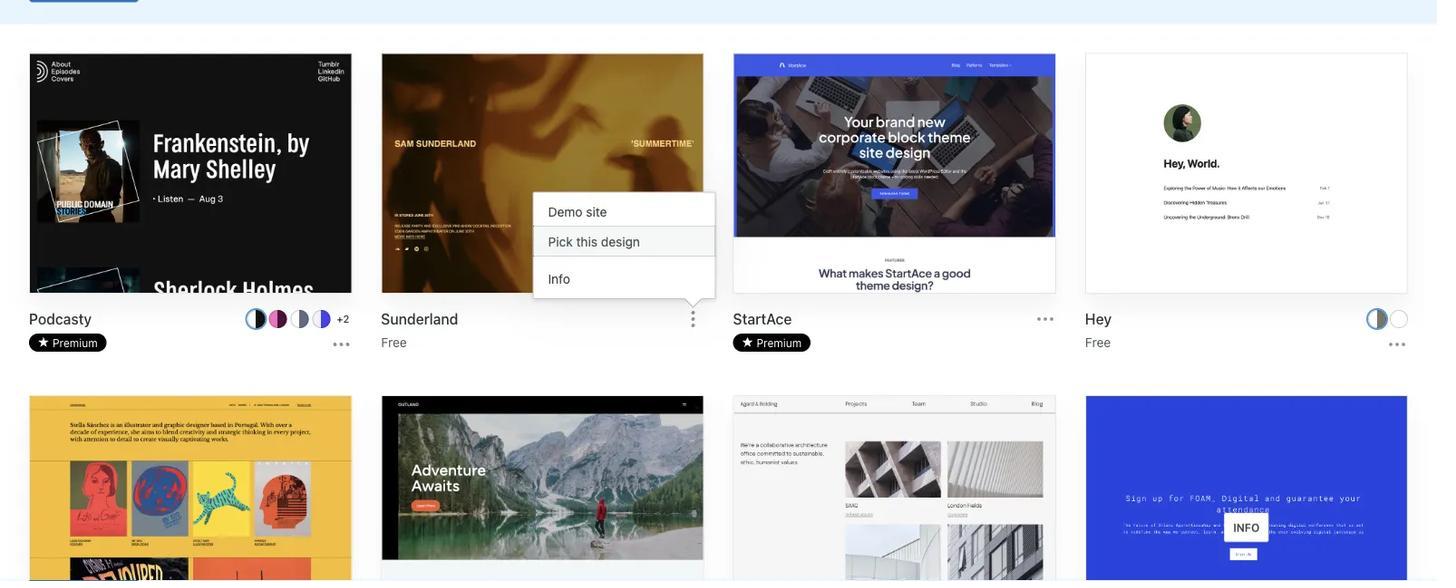 Task type: describe. For each thing, give the bounding box(es) containing it.
more options for theme sunderland image
[[682, 309, 704, 331]]

more options for theme podcasty image
[[330, 334, 352, 356]]

more options for theme startace image
[[1035, 309, 1056, 331]]

startace is your ultimate business theme design. it is pretty valuable in assisting users in building their corporate websites, being established companies, or budding startups. image
[[734, 55, 1055, 296]]

sometimes your podcast episode cover arts deserve more attention than regular thumbnails offer. if you think so, then podcasty is the theme design for your podcast site. image
[[30, 55, 351, 296]]

site
[[586, 205, 607, 220]]

foam is a simple theme that supports full-site editing. it comes with a set of minimal templates and design settings that can be manipulated through global styles. use it to build something beautiful. image
[[1086, 397, 1408, 581]]

2 premium button from the left
[[733, 334, 811, 353]]

sunderland is a simple theme that supports full-site editing. it comes with a set of minimal templates and design settings that can be manipulated through global styles. use it to build something beautiful. image
[[382, 55, 703, 296]]

info
[[548, 272, 570, 287]]

organizer has a simple structure and displays only the necessary information a real portfolio can benefit from. it's ready to be used by designers, artists, architects, and creators. image
[[30, 397, 351, 581]]

sunderland
[[381, 311, 458, 329]]

sunderland free
[[381, 311, 458, 351]]

demo site button
[[534, 198, 715, 227]]



Task type: locate. For each thing, give the bounding box(es) containing it.
more options for theme hey image
[[1387, 334, 1409, 356]]

2 free from the left
[[1085, 336, 1111, 351]]

premium button down 'startace' at the bottom right of page
[[733, 334, 811, 353]]

1 horizontal spatial premium
[[757, 337, 802, 350]]

demo
[[548, 205, 583, 220]]

hey is a simple personal blog theme. image
[[1086, 55, 1408, 296]]

demo site
[[548, 205, 607, 220]]

fewer is perfect for showcasing portfolios and blogs. with a clean and opinionated design, it offers excellent typography and style variations that make it easy to present your work or business. the theme is highly versatile, making it ideal for bloggers and businesses alike, and it offers a range of customizable options that allow you to tailor your site to your specific needs. image
[[734, 397, 1055, 581]]

menu containing demo site
[[534, 193, 715, 299]]

premium for 2nd premium button from the right
[[53, 337, 98, 350]]

2 premium from the left
[[757, 337, 802, 350]]

free
[[381, 336, 407, 351], [1085, 336, 1111, 351]]

tooltip containing demo site
[[524, 192, 716, 309]]

0 horizontal spatial free
[[381, 336, 407, 351]]

0 horizontal spatial premium button
[[29, 334, 107, 353]]

free inside sunderland free
[[381, 336, 407, 351]]

free down sunderland
[[381, 336, 407, 351]]

1 horizontal spatial premium button
[[733, 334, 811, 353]]

startace
[[733, 311, 792, 329]]

premium down 'startace' at the bottom right of page
[[757, 337, 802, 350]]

tooltip
[[524, 192, 716, 309]]

design
[[601, 235, 640, 250]]

podcasty
[[29, 311, 92, 329]]

free down the hey
[[1085, 336, 1111, 351]]

+2 button
[[334, 311, 352, 329]]

pick
[[548, 235, 573, 250]]

1 free from the left
[[381, 336, 407, 351]]

premium for second premium button from left
[[757, 337, 802, 350]]

1 premium button from the left
[[29, 334, 107, 353]]

+2
[[337, 314, 349, 326]]

info link
[[534, 265, 715, 295]]

pick this design
[[548, 235, 640, 250]]

0 horizontal spatial premium
[[53, 337, 98, 350]]

this
[[576, 235, 598, 250]]

premium button down podcasty
[[29, 334, 107, 353]]

1 horizontal spatial free
[[1085, 336, 1111, 351]]

a wordpress theme for travel-related websites and blogs designed to showcase stunning destinations around the world. image
[[382, 397, 703, 581]]

pick this design link
[[534, 227, 715, 257]]

1 premium from the left
[[53, 337, 98, 350]]

premium down podcasty
[[53, 337, 98, 350]]

premium button
[[29, 334, 107, 353], [733, 334, 811, 353]]

premium
[[53, 337, 98, 350], [757, 337, 802, 350]]

menu
[[534, 193, 715, 299]]

hey
[[1085, 311, 1112, 329]]



Task type: vqa. For each thing, say whether or not it's contained in the screenshot.
Store at the left of the page
no



